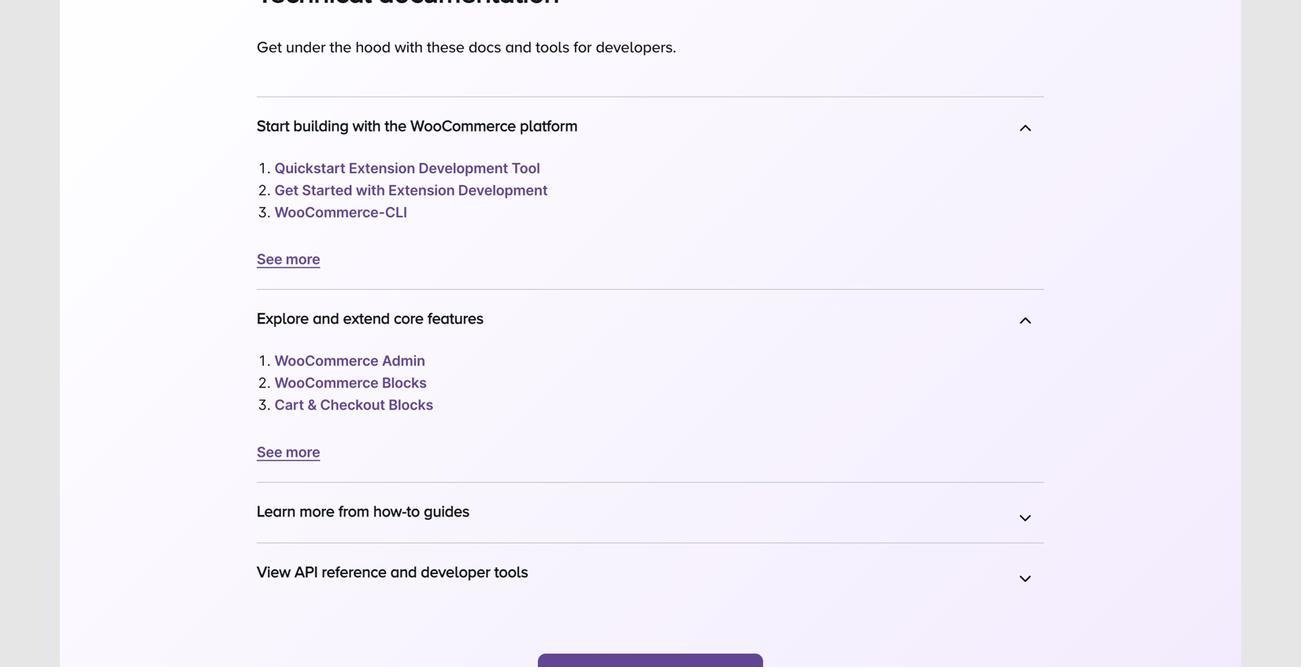 Task type: vqa. For each thing, say whether or not it's contained in the screenshot.


Task type: locate. For each thing, give the bounding box(es) containing it.
1 see more link from the top
[[257, 251, 320, 268]]

get inside 'quickstart extension development tool get started with extension development woocommerce-cli'
[[275, 182, 299, 199]]

utilize
[[325, 545, 366, 562]]

javascript
[[369, 545, 439, 562]]

how up view
[[275, 545, 305, 562]]

1 vertical spatial see more link
[[257, 443, 320, 461]]

1 vertical spatial get
[[275, 182, 299, 199]]

chevron up image
[[1020, 123, 1032, 138], [1020, 315, 1032, 331], [1020, 508, 1032, 524], [1020, 569, 1032, 585]]

admin inside 'woocommerce admin woocommerce blocks cart & checkout blocks'
[[382, 352, 425, 370]]

2 vertical spatial with
[[356, 182, 385, 199]]

3 see from the top
[[257, 636, 282, 654]]

with right the hood
[[395, 38, 423, 56]]

2 vertical spatial blocks
[[531, 589, 576, 607]]

1 chevron up image from the top
[[1020, 123, 1032, 138]]

1 vertical spatial how
[[275, 567, 305, 585]]

extension
[[349, 160, 415, 177], [389, 182, 455, 199]]

3 see more link from the top
[[257, 636, 320, 654]]

tools left the for
[[536, 38, 570, 56]]

development
[[419, 160, 508, 177], [458, 182, 548, 199]]

tools
[[536, 38, 570, 56], [495, 563, 528, 581]]

core api reference link
[[275, 650, 412, 667]]

2 vertical spatial see more
[[257, 636, 320, 654]]

see more down cart on the left bottom
[[257, 443, 320, 461]]

2 vertical spatial how
[[275, 589, 305, 607]]

see down cart on the left bottom
[[257, 443, 282, 461]]

more down cart on the left bottom
[[286, 443, 320, 461]]

reference
[[343, 650, 412, 667]]

extend
[[325, 567, 373, 585]]

1 vertical spatial see
[[257, 443, 282, 461]]

to left extend
[[308, 567, 322, 585]]

2 vertical spatial see more link
[[257, 636, 320, 654]]

to
[[407, 502, 420, 520], [308, 545, 322, 562], [308, 567, 322, 585], [308, 589, 322, 607]]

blocks
[[382, 374, 427, 392], [389, 396, 434, 414], [531, 589, 576, 607]]

the
[[330, 38, 352, 56], [385, 117, 407, 134]]

more for more
[[286, 636, 320, 654]]

0 vertical spatial extension
[[349, 160, 415, 177]]

3 how from the top
[[275, 589, 305, 607]]

2 see from the top
[[257, 443, 282, 461]]

2 chevron up image from the top
[[1020, 315, 1032, 331]]

0 horizontal spatial the
[[330, 38, 352, 56]]

see more link for explore
[[257, 443, 320, 461]]

the up "quickstart extension development tool" link
[[385, 117, 407, 134]]

1 vertical spatial see more
[[257, 443, 320, 461]]

extension up get started with extension development 'link'
[[349, 160, 415, 177]]

cart
[[275, 396, 304, 414]]

see for start building with the woocommerce platform
[[257, 251, 282, 268]]

payment
[[390, 589, 449, 607]]

get left 'under'
[[257, 38, 282, 56]]

see more link down cart on the left bottom
[[257, 443, 320, 461]]

and left extend
[[313, 309, 339, 327]]

the left the hood
[[330, 38, 352, 56]]

&
[[308, 396, 317, 414], [443, 545, 452, 562]]

2 vertical spatial see
[[257, 636, 282, 654]]

0 horizontal spatial and
[[313, 309, 339, 327]]

& right cart on the left bottom
[[308, 396, 317, 414]]

1 vertical spatial admin
[[483, 567, 527, 585]]

cli
[[385, 204, 407, 221]]

admin up in
[[483, 567, 527, 585]]

core
[[275, 650, 313, 667]]

1 see more from the top
[[257, 251, 320, 268]]

reference
[[322, 563, 387, 581]]

blocks right checkout
[[389, 396, 434, 414]]

0 vertical spatial tools
[[536, 38, 570, 56]]

more down rest api link
[[286, 636, 320, 654]]

1 vertical spatial tools
[[495, 563, 528, 581]]

and right "docs"
[[505, 38, 532, 56]]

1 vertical spatial the
[[385, 117, 407, 134]]

tool
[[512, 160, 540, 177]]

see more for learn
[[257, 636, 320, 654]]

woocommerce
[[411, 117, 516, 134], [275, 352, 379, 370], [275, 374, 379, 392], [455, 545, 559, 562], [376, 567, 480, 585]]

4 chevron up image from the top
[[1020, 569, 1032, 585]]

get under the hood with these docs and tools for developers.
[[257, 38, 677, 56]]

how to utilize javascript & woocommerce 101 how to extend woocommerce admin reports how to integrate payment methods in blocks
[[275, 545, 585, 607]]

and down javascript
[[391, 563, 417, 581]]

extension down "quickstart extension development tool" link
[[389, 182, 455, 199]]

1 see from the top
[[257, 251, 282, 268]]

how up rest
[[275, 567, 305, 585]]

under
[[286, 38, 326, 56]]

1 horizontal spatial admin
[[483, 567, 527, 585]]

admin inside the how to utilize javascript & woocommerce 101 how to extend woocommerce admin reports how to integrate payment methods in blocks
[[483, 567, 527, 585]]

0 vertical spatial admin
[[382, 352, 425, 370]]

2 see more from the top
[[257, 443, 320, 461]]

see more link for start
[[257, 251, 320, 268]]

with
[[395, 38, 423, 56], [353, 117, 381, 134], [356, 182, 385, 199]]

blocks down reports
[[531, 589, 576, 607]]

how down view
[[275, 589, 305, 607]]

1 vertical spatial development
[[458, 182, 548, 199]]

0 horizontal spatial admin
[[382, 352, 425, 370]]

see more link up explore
[[257, 251, 320, 268]]

api
[[295, 563, 318, 581], [314, 606, 337, 623], [324, 628, 347, 645], [317, 650, 340, 667]]

tools up in
[[495, 563, 528, 581]]

see more up explore
[[257, 251, 320, 268]]

1 vertical spatial extension
[[389, 182, 455, 199]]

features
[[428, 309, 484, 327]]

see more link
[[257, 251, 320, 268], [257, 443, 320, 461], [257, 636, 320, 654]]

0 vertical spatial and
[[505, 38, 532, 56]]

see more
[[257, 251, 320, 268], [257, 443, 320, 461], [257, 636, 320, 654]]

see up explore
[[257, 251, 282, 268]]

get down quickstart
[[275, 182, 299, 199]]

admin down core on the left top of page
[[382, 352, 425, 370]]

see more link down rest
[[257, 636, 320, 654]]

quickstart
[[275, 160, 346, 177]]

0 vertical spatial how
[[275, 545, 305, 562]]

see
[[257, 251, 282, 268], [257, 443, 282, 461], [257, 636, 282, 654]]

api up core api reference link
[[324, 628, 347, 645]]

rest api link
[[275, 606, 337, 623]]

see more down rest
[[257, 636, 320, 654]]

platform
[[520, 117, 578, 134]]

with up woocommerce-cli link
[[356, 182, 385, 199]]

start building with the woocommerce platform
[[257, 117, 578, 134]]

to left utilize
[[308, 545, 322, 562]]

learn more from how-to guides
[[257, 502, 470, 520]]

more down woocommerce-
[[286, 251, 320, 268]]

0 vertical spatial see more link
[[257, 251, 320, 268]]

0 horizontal spatial tools
[[495, 563, 528, 581]]

see down rest
[[257, 636, 282, 654]]

0 vertical spatial &
[[308, 396, 317, 414]]

1 horizontal spatial and
[[391, 563, 417, 581]]

& inside the how to utilize javascript & woocommerce 101 how to extend woocommerce admin reports how to integrate payment methods in blocks
[[443, 545, 452, 562]]

woocommerce admin woocommerce blocks cart & checkout blocks
[[275, 352, 434, 414]]

woocommerce up in
[[455, 545, 559, 562]]

1 vertical spatial with
[[353, 117, 381, 134]]

started
[[302, 182, 353, 199]]

api down store api "link"
[[317, 650, 340, 667]]

development down tool
[[458, 182, 548, 199]]

and
[[505, 38, 532, 56], [313, 309, 339, 327], [391, 563, 417, 581]]

3 chevron up image from the top
[[1020, 508, 1032, 524]]

woocommerce-
[[275, 204, 385, 221]]

building
[[293, 117, 349, 134]]

with right building
[[353, 117, 381, 134]]

0 vertical spatial see
[[257, 251, 282, 268]]

core
[[394, 309, 424, 327]]

1 horizontal spatial &
[[443, 545, 452, 562]]

admin
[[382, 352, 425, 370], [483, 567, 527, 585]]

how
[[275, 545, 305, 562], [275, 567, 305, 585], [275, 589, 305, 607]]

developer
[[421, 563, 491, 581]]

0 horizontal spatial &
[[308, 396, 317, 414]]

1 horizontal spatial the
[[385, 117, 407, 134]]

1 vertical spatial &
[[443, 545, 452, 562]]

with inside 'quickstart extension development tool get started with extension development woocommerce-cli'
[[356, 182, 385, 199]]

woocommerce-cli link
[[275, 204, 407, 221]]

1 horizontal spatial tools
[[536, 38, 570, 56]]

& inside 'woocommerce admin woocommerce blocks cart & checkout blocks'
[[308, 396, 317, 414]]

& up developer
[[443, 545, 452, 562]]

how to extend woocommerce admin reports link
[[275, 567, 583, 585]]

see more for explore
[[257, 443, 320, 461]]

2 horizontal spatial and
[[505, 38, 532, 56]]

get
[[257, 38, 282, 56], [275, 182, 299, 199]]

woocommerce down woocommerce admin link
[[275, 374, 379, 392]]

more
[[286, 251, 320, 268], [286, 443, 320, 461], [300, 502, 335, 520], [286, 636, 320, 654]]

checkout
[[320, 396, 385, 414]]

0 vertical spatial see more
[[257, 251, 320, 268]]

development up get started with extension development 'link'
[[419, 160, 508, 177]]

2 see more link from the top
[[257, 443, 320, 461]]

3 see more from the top
[[257, 636, 320, 654]]

blocks up cart & checkout blocks link
[[382, 374, 427, 392]]



Task type: describe. For each thing, give the bounding box(es) containing it.
see more link for learn
[[257, 636, 320, 654]]

woocommerce up "quickstart extension development tool" link
[[411, 117, 516, 134]]

store
[[275, 628, 321, 645]]

blocks inside the how to utilize javascript & woocommerce 101 how to extend woocommerce admin reports how to integrate payment methods in blocks
[[531, 589, 576, 607]]

more left from
[[300, 502, 335, 520]]

101
[[563, 545, 585, 562]]

how to utilize javascript & woocommerce 101 link
[[275, 545, 585, 562]]

woocommerce admin link
[[275, 352, 425, 370]]

2 vertical spatial and
[[391, 563, 417, 581]]

quickstart extension development tool get started with extension development woocommerce-cli
[[275, 160, 548, 221]]

see for explore and extend core features
[[257, 443, 282, 461]]

api up store api "link"
[[314, 606, 337, 623]]

learn
[[257, 502, 296, 520]]

1 vertical spatial and
[[313, 309, 339, 327]]

extend
[[343, 309, 390, 327]]

for
[[574, 38, 592, 56]]

0 vertical spatial development
[[419, 160, 508, 177]]

view
[[257, 563, 291, 581]]

from
[[339, 502, 369, 520]]

api right view
[[295, 563, 318, 581]]

quickstart extension development tool link
[[275, 160, 540, 177]]

chevron up image for platform
[[1020, 123, 1032, 138]]

0 vertical spatial with
[[395, 38, 423, 56]]

integrate
[[325, 589, 387, 607]]

explore and extend core features
[[257, 309, 484, 327]]

get started with extension development link
[[275, 182, 548, 199]]

0 vertical spatial the
[[330, 38, 352, 56]]

cart & checkout blocks link
[[275, 396, 434, 414]]

0 vertical spatial get
[[257, 38, 282, 56]]

more for and
[[286, 443, 320, 461]]

developers.
[[596, 38, 677, 56]]

chevron up image for guides
[[1020, 508, 1032, 524]]

view api reference and developer tools
[[257, 563, 528, 581]]

0 vertical spatial blocks
[[382, 374, 427, 392]]

rest api store api core api reference
[[275, 606, 412, 667]]

docs
[[469, 38, 502, 56]]

1 vertical spatial blocks
[[389, 396, 434, 414]]

see more for start
[[257, 251, 320, 268]]

1 how from the top
[[275, 545, 305, 562]]

store api link
[[275, 628, 347, 645]]

2 how from the top
[[275, 567, 305, 585]]

to up store api "link"
[[308, 589, 322, 607]]

to left "guides"
[[407, 502, 420, 520]]

more for building
[[286, 251, 320, 268]]

reports
[[530, 567, 583, 585]]

see for learn more from how-to guides
[[257, 636, 282, 654]]

methods
[[453, 589, 513, 607]]

hood
[[356, 38, 391, 56]]

how to integrate payment methods in blocks link
[[275, 589, 576, 607]]

start
[[257, 117, 290, 134]]

chevron up image for tools
[[1020, 569, 1032, 585]]

explore
[[257, 309, 309, 327]]

how-
[[373, 502, 407, 520]]

woocommerce up woocommerce blocks link
[[275, 352, 379, 370]]

woocommerce down "how to utilize javascript & woocommerce 101" link
[[376, 567, 480, 585]]

woocommerce blocks link
[[275, 374, 427, 392]]

rest
[[275, 606, 310, 623]]

guides
[[424, 502, 470, 520]]

in
[[516, 589, 528, 607]]

these
[[427, 38, 465, 56]]



